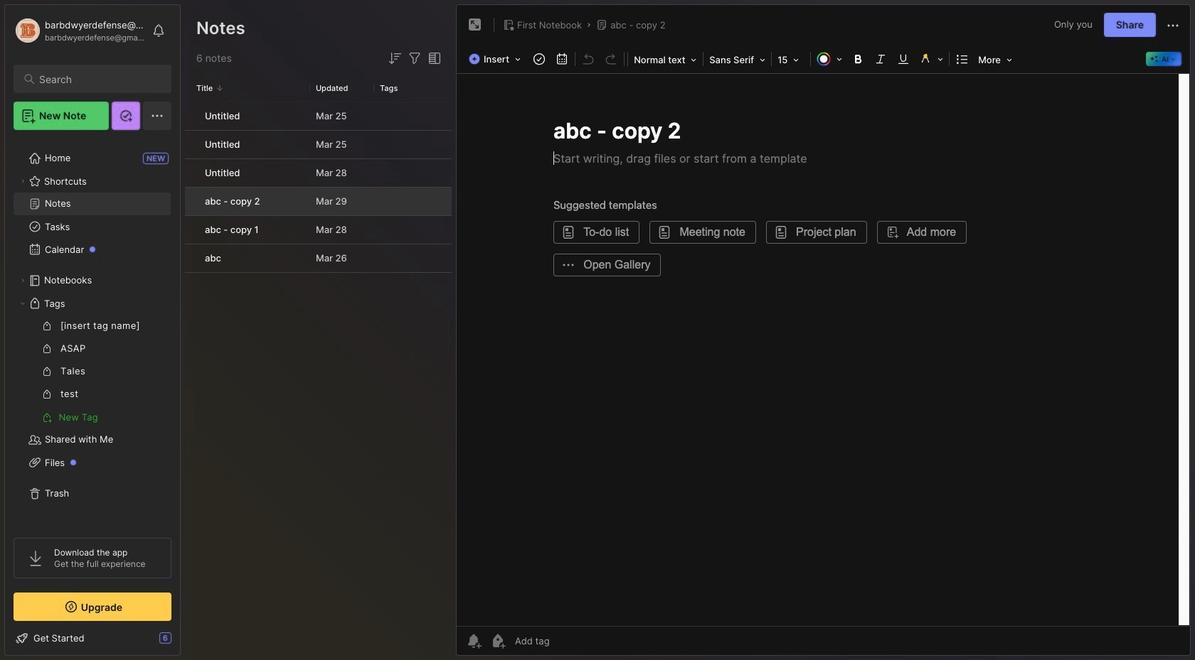 Task type: vqa. For each thing, say whether or not it's contained in the screenshot.
NORMAL TEXT
no



Task type: locate. For each thing, give the bounding box(es) containing it.
Account field
[[14, 16, 145, 45]]

3 cell from the top
[[185, 159, 196, 187]]

Insert field
[[465, 49, 528, 69]]

1 cell from the top
[[185, 102, 196, 130]]

add filters image
[[406, 50, 423, 67]]

Highlight field
[[915, 49, 948, 69]]

Sort options field
[[386, 50, 403, 67]]

Search text field
[[39, 73, 159, 86]]

group
[[14, 315, 171, 429]]

row group
[[185, 102, 452, 274]]

Help and Learning task checklist field
[[5, 628, 180, 650]]

5 cell from the top
[[185, 216, 196, 244]]

6 cell from the top
[[185, 245, 196, 273]]

main element
[[0, 0, 185, 661]]

Note Editor text field
[[457, 73, 1190, 627]]

2 cell from the top
[[185, 131, 196, 159]]

Heading level field
[[630, 50, 702, 70]]

add tag image
[[490, 633, 507, 650]]

Font color field
[[813, 49, 847, 69]]

None search field
[[39, 70, 159, 88]]

cell
[[185, 102, 196, 130], [185, 131, 196, 159], [185, 159, 196, 187], [185, 188, 196, 216], [185, 216, 196, 244], [185, 245, 196, 273]]

tree
[[5, 139, 180, 526]]



Task type: describe. For each thing, give the bounding box(es) containing it.
Font family field
[[705, 50, 770, 70]]

underline image
[[894, 49, 914, 69]]

4 cell from the top
[[185, 188, 196, 216]]

italic image
[[871, 49, 891, 69]]

expand notebooks image
[[18, 277, 27, 285]]

click to collapse image
[[180, 635, 190, 652]]

task image
[[529, 49, 549, 69]]

expand tags image
[[18, 300, 27, 308]]

tree inside main element
[[5, 139, 180, 526]]

Add filters field
[[406, 50, 423, 67]]

expand note image
[[467, 16, 484, 33]]

bold image
[[848, 49, 868, 69]]

bulleted list image
[[953, 49, 973, 69]]

Font size field
[[773, 50, 809, 70]]

group inside tree
[[14, 315, 171, 429]]

more actions image
[[1165, 17, 1182, 34]]

add a reminder image
[[465, 633, 482, 650]]

none search field inside main element
[[39, 70, 159, 88]]

View options field
[[423, 50, 443, 67]]

calendar event image
[[552, 49, 572, 69]]

More actions field
[[1165, 16, 1182, 34]]

Add tag field
[[514, 635, 621, 648]]

note window element
[[456, 4, 1191, 660]]

More field
[[974, 50, 1017, 70]]



